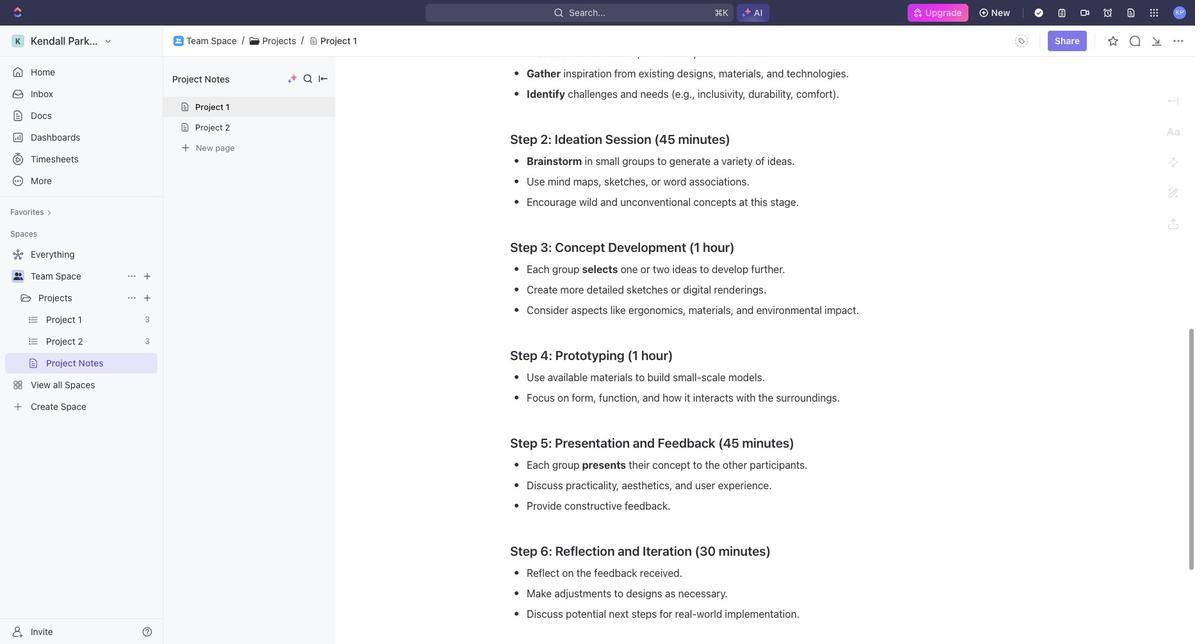 Task type: locate. For each thing, give the bounding box(es) containing it.
1 vertical spatial team space
[[31, 271, 81, 282]]

0 vertical spatial create
[[527, 284, 558, 296]]

0 vertical spatial of
[[682, 47, 691, 59]]

new right upgrade
[[991, 7, 1010, 18]]

spaces up create space link
[[65, 380, 95, 391]]

each group selects one or two ideas to develop further.
[[527, 264, 785, 275]]

0 horizontal spatial project notes
[[46, 358, 104, 369]]

step 3: concept development (1 hour)
[[510, 240, 735, 255]]

stage.
[[770, 197, 799, 208]]

5 step from the top
[[510, 544, 538, 559]]

create space link
[[5, 397, 155, 417]]

designs
[[626, 588, 662, 600]]

group
[[552, 264, 580, 275], [552, 460, 580, 471]]

discuss down make
[[527, 609, 563, 620]]

1 horizontal spatial hour)
[[703, 240, 735, 255]]

user group image
[[175, 38, 182, 43], [13, 273, 23, 280]]

ergonomics,
[[629, 305, 686, 316]]

identify
[[527, 88, 565, 100]]

new left page
[[196, 142, 213, 153]]

0 horizontal spatial user group image
[[13, 273, 23, 280]]

each down 5:
[[527, 460, 550, 471]]

project 1 link
[[46, 310, 140, 330]]

sidebar navigation
[[0, 26, 166, 645]]

0 vertical spatial 2
[[225, 122, 230, 133]]

or left word
[[651, 176, 661, 188]]

2 down project 1 link
[[78, 336, 83, 347]]

importance
[[626, 47, 679, 59]]

0 vertical spatial team space
[[186, 35, 237, 46]]

tree
[[5, 245, 157, 417]]

group up more on the top left of the page
[[552, 264, 580, 275]]

1 horizontal spatial projects
[[262, 35, 296, 46]]

create for create more detailed sketches or digital renderings.
[[527, 284, 558, 296]]

1 horizontal spatial team space link
[[186, 35, 237, 46]]

team space inside tree
[[31, 271, 81, 282]]

0 horizontal spatial or
[[641, 264, 650, 275]]

1 use from the top
[[527, 176, 545, 188]]

0 horizontal spatial 1
[[78, 314, 82, 325]]

create down "view"
[[31, 401, 58, 412]]

identify challenges and needs (e.g., inclusivity, durability, comfort).
[[527, 88, 839, 100]]

project
[[321, 35, 351, 46], [172, 73, 202, 84], [195, 102, 224, 112], [195, 122, 223, 133], [46, 314, 75, 325], [46, 336, 75, 347], [46, 358, 76, 369]]

minutes) for (45
[[742, 436, 795, 451]]

1 vertical spatial on
[[562, 568, 574, 579]]

(45 up other
[[718, 436, 739, 451]]

project 2 up new page
[[195, 122, 230, 133]]

0 horizontal spatial create
[[31, 401, 58, 412]]

2 use from the top
[[527, 372, 545, 383]]

1 vertical spatial notes
[[79, 358, 104, 369]]

step left 5:
[[510, 436, 538, 451]]

2 up page
[[225, 122, 230, 133]]

0 vertical spatial new
[[991, 7, 1010, 18]]

1 vertical spatial team
[[31, 271, 53, 282]]

2 vertical spatial 1
[[78, 314, 82, 325]]

brainstorm
[[527, 156, 582, 167]]

discuss the role and importance of public benches.
[[527, 47, 767, 59]]

1 horizontal spatial spaces
[[65, 380, 95, 391]]

0 vertical spatial each
[[527, 264, 550, 275]]

0 horizontal spatial project 2
[[46, 336, 83, 347]]

step left 6:
[[510, 544, 538, 559]]

1 vertical spatial project 2
[[46, 336, 83, 347]]

adjustments
[[555, 588, 612, 600]]

0 horizontal spatial team space link
[[31, 266, 122, 287]]

minutes) up "participants."
[[742, 436, 795, 451]]

1 horizontal spatial user group image
[[175, 38, 182, 43]]

3 step from the top
[[510, 348, 538, 363]]

1 step from the top
[[510, 132, 538, 147]]

1 vertical spatial (45
[[718, 436, 739, 451]]

favorites button
[[5, 205, 57, 220]]

associations.
[[689, 176, 750, 188]]

1 horizontal spatial project 2
[[195, 122, 230, 133]]

create inside create space link
[[31, 401, 58, 412]]

or left two
[[641, 264, 650, 275]]

potential
[[566, 609, 606, 620]]

1 vertical spatial each
[[527, 460, 550, 471]]

0 vertical spatial discuss
[[527, 47, 566, 59]]

step for step 6: reflection and iteration (30 minutes)
[[510, 544, 538, 559]]

1 vertical spatial user group image
[[13, 273, 23, 280]]

use left mind at the left of page
[[527, 176, 545, 188]]

workspace
[[105, 35, 158, 47]]

1 vertical spatial spaces
[[65, 380, 95, 391]]

3 discuss from the top
[[527, 609, 563, 620]]

1 vertical spatial project 1
[[195, 102, 230, 112]]

this
[[751, 197, 768, 208]]

1 3 from the top
[[145, 315, 150, 325]]

1 horizontal spatial of
[[756, 156, 765, 167]]

dashboards link
[[5, 127, 157, 148]]

2 discuss from the top
[[527, 480, 563, 492]]

team space
[[186, 35, 237, 46], [31, 271, 81, 282]]

with
[[736, 392, 756, 404]]

0 vertical spatial 3
[[145, 315, 150, 325]]

team inside tree
[[31, 271, 53, 282]]

discuss up provide
[[527, 480, 563, 492]]

0 vertical spatial group
[[552, 264, 580, 275]]

new inside button
[[991, 7, 1010, 18]]

1 horizontal spatial team space
[[186, 35, 237, 46]]

projects inside tree
[[38, 293, 72, 303]]

the
[[569, 47, 584, 59], [759, 392, 774, 404], [705, 460, 720, 471], [577, 568, 592, 579]]

1 vertical spatial team space link
[[31, 266, 122, 287]]

designs,
[[677, 68, 716, 79]]

hour) up build
[[641, 348, 673, 363]]

project 2
[[195, 122, 230, 133], [46, 336, 83, 347]]

each down 3:
[[527, 264, 550, 275]]

(1 up ideas
[[689, 240, 700, 255]]

to
[[658, 156, 667, 167], [700, 264, 709, 275], [636, 372, 645, 383], [693, 460, 702, 471], [614, 588, 624, 600]]

1 vertical spatial 2
[[78, 336, 83, 347]]

projects
[[262, 35, 296, 46], [38, 293, 72, 303]]

needs
[[641, 88, 669, 100]]

1 vertical spatial use
[[527, 372, 545, 383]]

on for reflect
[[562, 568, 574, 579]]

each for each group selects one or two ideas to develop further.
[[527, 264, 550, 275]]

2 horizontal spatial project 1
[[321, 35, 357, 46]]

or left digital
[[671, 284, 681, 296]]

public
[[694, 47, 722, 59]]

0 vertical spatial or
[[651, 176, 661, 188]]

wild
[[579, 197, 598, 208]]

0 horizontal spatial projects
[[38, 293, 72, 303]]

to up user at bottom right
[[693, 460, 702, 471]]

discuss for discuss potential next steps for real-world implementation.
[[527, 609, 563, 620]]

step left 4:
[[510, 348, 538, 363]]

ideas
[[673, 264, 697, 275]]

5:
[[541, 436, 552, 451]]

1 group from the top
[[552, 264, 580, 275]]

project 2 down project 1 link
[[46, 336, 83, 347]]

2 group from the top
[[552, 460, 580, 471]]

1 each from the top
[[527, 264, 550, 275]]

concepts
[[694, 197, 737, 208]]

team for user group icon inside tree
[[31, 271, 53, 282]]

project notes link
[[46, 353, 155, 374]]

create for create space
[[31, 401, 58, 412]]

step left 2:
[[510, 132, 538, 147]]

discuss up 'gather'
[[527, 47, 566, 59]]

0 horizontal spatial (45
[[654, 132, 675, 147]]

0 horizontal spatial (1
[[628, 348, 638, 363]]

implementation.
[[725, 609, 800, 620]]

discuss potential next steps for real-world implementation.
[[527, 609, 800, 620]]

on for focus
[[558, 392, 569, 404]]

further.
[[751, 264, 785, 275]]

1 discuss from the top
[[527, 47, 566, 59]]

aesthetics,
[[622, 480, 673, 492]]

group for more
[[552, 264, 580, 275]]

1 vertical spatial hour)
[[641, 348, 673, 363]]

discuss practicality, aesthetics, and user experience.
[[527, 480, 772, 492]]

1 vertical spatial or
[[641, 264, 650, 275]]

participants.
[[750, 460, 808, 471]]

space for user group icon inside tree
[[55, 271, 81, 282]]

1 vertical spatial discuss
[[527, 480, 563, 492]]

of left the ideas. at top right
[[756, 156, 765, 167]]

minutes) right (30
[[719, 544, 771, 559]]

2 vertical spatial discuss
[[527, 609, 563, 620]]

0 vertical spatial minutes)
[[678, 132, 731, 147]]

hour) up "develop"
[[703, 240, 735, 255]]

notes inside tree
[[79, 358, 104, 369]]

group up practicality,
[[552, 460, 580, 471]]

0 vertical spatial team
[[186, 35, 209, 46]]

step
[[510, 132, 538, 147], [510, 240, 538, 255], [510, 348, 538, 363], [510, 436, 538, 451], [510, 544, 538, 559]]

one
[[621, 264, 638, 275]]

materials,
[[719, 68, 764, 79], [689, 305, 734, 316]]

project 1
[[321, 35, 357, 46], [195, 102, 230, 112], [46, 314, 82, 325]]

1 vertical spatial space
[[55, 271, 81, 282]]

each for each group presents their concept to the other participants.
[[527, 460, 550, 471]]

world
[[697, 609, 722, 620]]

hour)
[[703, 240, 735, 255], [641, 348, 673, 363]]

new for new page
[[196, 142, 213, 153]]

2
[[225, 122, 230, 133], [78, 336, 83, 347]]

on left the form,
[[558, 392, 569, 404]]

home link
[[5, 62, 157, 83]]

0 vertical spatial use
[[527, 176, 545, 188]]

1 vertical spatial 1
[[226, 102, 230, 112]]

from
[[614, 68, 636, 79]]

everything
[[31, 249, 75, 260]]

new
[[991, 7, 1010, 18], [196, 142, 213, 153]]

team space link for top user group icon
[[186, 35, 237, 46]]

1 horizontal spatial 2
[[225, 122, 230, 133]]

use available materials to build small-scale models.
[[527, 372, 765, 383]]

0 vertical spatial space
[[211, 35, 237, 46]]

1 horizontal spatial (1
[[689, 240, 700, 255]]

1 vertical spatial materials,
[[689, 305, 734, 316]]

use up the focus
[[527, 372, 545, 383]]

(1 up use available materials to build small-scale models.
[[628, 348, 638, 363]]

2 horizontal spatial 1
[[353, 35, 357, 46]]

minutes) up a
[[678, 132, 731, 147]]

to left build
[[636, 372, 645, 383]]

inbox
[[31, 88, 53, 99]]

docs link
[[5, 106, 157, 126]]

1 horizontal spatial team
[[186, 35, 209, 46]]

0 horizontal spatial 2
[[78, 336, 83, 347]]

spaces
[[10, 229, 37, 239], [65, 380, 95, 391]]

tree containing everything
[[5, 245, 157, 417]]

the right "with"
[[759, 392, 774, 404]]

0 vertical spatial (1
[[689, 240, 700, 255]]

0 horizontal spatial new
[[196, 142, 213, 153]]

environmental
[[756, 305, 822, 316]]

materials, down digital
[[689, 305, 734, 316]]

other
[[723, 460, 747, 471]]

to up next
[[614, 588, 624, 600]]

of up gather inspiration from existing designs, materials, and technologies.
[[682, 47, 691, 59]]

0 vertical spatial team space link
[[186, 35, 237, 46]]

0 vertical spatial notes
[[205, 73, 230, 84]]

3 up project notes link
[[145, 337, 150, 346]]

create up consider
[[527, 284, 558, 296]]

(1
[[689, 240, 700, 255], [628, 348, 638, 363]]

1 vertical spatial (1
[[628, 348, 638, 363]]

and down from at right
[[621, 88, 638, 100]]

step left 3:
[[510, 240, 538, 255]]

0 vertical spatial projects
[[262, 35, 296, 46]]

development
[[608, 240, 686, 255]]

spaces inside tree
[[65, 380, 95, 391]]

3 for 1
[[145, 315, 150, 325]]

for
[[660, 609, 673, 620]]

4 step from the top
[[510, 436, 538, 451]]

and right wild
[[601, 197, 618, 208]]

spaces down favorites
[[10, 229, 37, 239]]

1 horizontal spatial projects link
[[262, 35, 296, 46]]

1 horizontal spatial new
[[991, 7, 1010, 18]]

0 horizontal spatial project 1
[[46, 314, 82, 325]]

or for one
[[641, 264, 650, 275]]

2 horizontal spatial or
[[671, 284, 681, 296]]

on right reflect
[[562, 568, 574, 579]]

0 vertical spatial on
[[558, 392, 569, 404]]

(45 up "brainstorm in small groups to generate a variety of ideas."
[[654, 132, 675, 147]]

0 vertical spatial 1
[[353, 35, 357, 46]]

0 vertical spatial projects link
[[262, 35, 296, 46]]

interacts
[[693, 392, 734, 404]]

1 horizontal spatial create
[[527, 284, 558, 296]]

0 horizontal spatial notes
[[79, 358, 104, 369]]

feedback.
[[625, 501, 671, 512]]

concept
[[653, 460, 690, 471]]

1 horizontal spatial or
[[651, 176, 661, 188]]

more button
[[5, 171, 157, 191]]

1 vertical spatial projects
[[38, 293, 72, 303]]

2 vertical spatial minutes)
[[719, 544, 771, 559]]

each group presents their concept to the other participants.
[[527, 460, 808, 471]]

team for top user group icon
[[186, 35, 209, 46]]

1 vertical spatial create
[[31, 401, 58, 412]]

aspects
[[571, 305, 608, 316]]

0 horizontal spatial of
[[682, 47, 691, 59]]

2 each from the top
[[527, 460, 550, 471]]

3 right project 1 link
[[145, 315, 150, 325]]

0 horizontal spatial team
[[31, 271, 53, 282]]

role
[[586, 47, 604, 59]]

1
[[353, 35, 357, 46], [226, 102, 230, 112], [78, 314, 82, 325]]

0 horizontal spatial team space
[[31, 271, 81, 282]]

1 vertical spatial 3
[[145, 337, 150, 346]]

materials, down "benches."
[[719, 68, 764, 79]]

as
[[665, 588, 676, 600]]

durability,
[[749, 88, 794, 100]]

2 step from the top
[[510, 240, 538, 255]]

2 vertical spatial project 1
[[46, 314, 82, 325]]

favorites
[[10, 207, 44, 217]]

gather inspiration from existing designs, materials, and technologies.
[[527, 68, 849, 79]]

provide
[[527, 501, 562, 512]]

2 3 from the top
[[145, 337, 150, 346]]

0 horizontal spatial projects link
[[38, 288, 122, 309]]

on
[[558, 392, 569, 404], [562, 568, 574, 579]]

2 inside "sidebar" navigation
[[78, 336, 83, 347]]

notes
[[205, 73, 230, 84], [79, 358, 104, 369]]

1 vertical spatial group
[[552, 460, 580, 471]]

0 horizontal spatial spaces
[[10, 229, 37, 239]]

1 horizontal spatial (45
[[718, 436, 739, 451]]



Task type: vqa. For each thing, say whether or not it's contained in the screenshot.
the Project 2 inside the Project 2 link
yes



Task type: describe. For each thing, give the bounding box(es) containing it.
parks's
[[68, 35, 103, 47]]

session
[[605, 132, 652, 147]]

discuss for discuss practicality, aesthetics, and user experience.
[[527, 480, 563, 492]]

create space
[[31, 401, 86, 412]]

user
[[695, 480, 715, 492]]

view all spaces
[[31, 380, 95, 391]]

1 vertical spatial of
[[756, 156, 765, 167]]

0 vertical spatial hour)
[[703, 240, 735, 255]]

project notes inside project notes link
[[46, 358, 104, 369]]

comfort).
[[796, 88, 839, 100]]

search...
[[569, 7, 606, 18]]

make
[[527, 588, 552, 600]]

user group image inside tree
[[13, 273, 23, 280]]

ideation
[[555, 132, 602, 147]]

timesheets
[[31, 154, 79, 165]]

docs
[[31, 110, 52, 121]]

timesheets link
[[5, 149, 157, 170]]

projects for projects link to the top
[[262, 35, 296, 46]]

use for use available materials to build small-scale models.
[[527, 372, 545, 383]]

view all spaces link
[[5, 375, 155, 396]]

dropdown menu image
[[1011, 31, 1032, 51]]

or for sketches
[[671, 284, 681, 296]]

share
[[1055, 35, 1080, 46]]

3 for 2
[[145, 337, 150, 346]]

and up feedback
[[618, 544, 640, 559]]

0 horizontal spatial hour)
[[641, 348, 673, 363]]

3:
[[541, 240, 552, 255]]

benches.
[[725, 47, 767, 59]]

step for step 4: prototyping (1 hour)
[[510, 348, 538, 363]]

1 horizontal spatial notes
[[205, 73, 230, 84]]

the up user at bottom right
[[705, 460, 720, 471]]

build
[[648, 372, 670, 383]]

two
[[653, 264, 670, 275]]

group for practicality,
[[552, 460, 580, 471]]

0 vertical spatial project notes
[[172, 73, 230, 84]]

tree inside "sidebar" navigation
[[5, 245, 157, 417]]

view
[[31, 380, 51, 391]]

and down renderings.
[[736, 305, 754, 316]]

project 1 inside tree
[[46, 314, 82, 325]]

ideas.
[[768, 156, 795, 167]]

kp
[[1176, 9, 1184, 16]]

presentation
[[555, 436, 630, 451]]

unconventional
[[621, 197, 691, 208]]

to right ideas
[[700, 264, 709, 275]]

6:
[[541, 544, 552, 559]]

focus
[[527, 392, 555, 404]]

it
[[685, 392, 691, 404]]

0 vertical spatial user group image
[[175, 38, 182, 43]]

new page
[[196, 142, 235, 153]]

new button
[[974, 3, 1018, 23]]

minutes) for (30
[[719, 544, 771, 559]]

small
[[596, 156, 620, 167]]

kendall
[[31, 35, 66, 47]]

challenges
[[568, 88, 618, 100]]

provide constructive feedback.
[[527, 501, 671, 512]]

reflect on the feedback received.
[[527, 568, 683, 579]]

new for new
[[991, 7, 1010, 18]]

project 2 inside tree
[[46, 336, 83, 347]]

the left role
[[569, 47, 584, 59]]

upgrade
[[925, 7, 962, 18]]

use mind maps, sketches, or word associations.
[[527, 176, 750, 188]]

step for step 5: presentation and feedback (45 minutes)
[[510, 436, 538, 451]]

0 vertical spatial spaces
[[10, 229, 37, 239]]

(30
[[695, 544, 716, 559]]

form,
[[572, 392, 596, 404]]

the up adjustments
[[577, 568, 592, 579]]

1 inside "sidebar" navigation
[[78, 314, 82, 325]]

step 4: prototyping (1 hour)
[[510, 348, 673, 363]]

1 vertical spatial projects link
[[38, 288, 122, 309]]

projects for projects link to the bottom
[[38, 293, 72, 303]]

consider
[[527, 305, 569, 316]]

home
[[31, 67, 55, 77]]

a
[[714, 156, 719, 167]]

create more detailed sketches or digital renderings.
[[527, 284, 767, 296]]

and left user at bottom right
[[675, 480, 693, 492]]

step 2: ideation session (45 minutes)
[[510, 132, 731, 147]]

or for sketches,
[[651, 176, 661, 188]]

invite
[[31, 626, 53, 637]]

1 horizontal spatial 1
[[226, 102, 230, 112]]

discuss for discuss the role and importance of public benches.
[[527, 47, 566, 59]]

1 horizontal spatial project 1
[[195, 102, 230, 112]]

0 vertical spatial project 1
[[321, 35, 357, 46]]

2 vertical spatial space
[[61, 401, 86, 412]]

feedback
[[594, 568, 637, 579]]

team space link for user group icon inside tree
[[31, 266, 122, 287]]

constructive
[[565, 501, 622, 512]]

project 2 link
[[46, 332, 140, 352]]

practicality,
[[566, 480, 619, 492]]

word
[[664, 176, 687, 188]]

and up durability,
[[767, 68, 784, 79]]

use for use mind maps, sketches, or word associations.
[[527, 176, 545, 188]]

and right role
[[606, 47, 624, 59]]

at
[[739, 197, 748, 208]]

space for top user group icon
[[211, 35, 237, 46]]

mind
[[548, 176, 571, 188]]

reflection
[[555, 544, 615, 559]]

encourage
[[527, 197, 577, 208]]

encourage wild and unconventional concepts at this stage.
[[527, 197, 799, 208]]

all
[[53, 380, 62, 391]]

inclusivity,
[[698, 88, 746, 100]]

reflect
[[527, 568, 560, 579]]

page
[[215, 142, 235, 153]]

sketches,
[[604, 176, 649, 188]]

0 vertical spatial project 2
[[195, 122, 230, 133]]

everything link
[[5, 245, 155, 265]]

technologies.
[[787, 68, 849, 79]]

step for step 2: ideation session (45 minutes)
[[510, 132, 538, 147]]

next
[[609, 609, 629, 620]]

kendall parks's workspace, , element
[[12, 35, 24, 47]]

and left the how
[[643, 392, 660, 404]]

received.
[[640, 568, 683, 579]]

surroundings.
[[776, 392, 840, 404]]

real-
[[675, 609, 697, 620]]

⌘k
[[715, 7, 729, 18]]

0 vertical spatial materials,
[[719, 68, 764, 79]]

function,
[[599, 392, 640, 404]]

detailed
[[587, 284, 624, 296]]

existing
[[639, 68, 675, 79]]

feedback
[[658, 436, 716, 451]]

0 vertical spatial (45
[[654, 132, 675, 147]]

step for step 3: concept development (1 hour)
[[510, 240, 538, 255]]

groups
[[622, 156, 655, 167]]

and up their
[[633, 436, 655, 451]]

k
[[15, 36, 21, 46]]

generate
[[670, 156, 711, 167]]

iteration
[[643, 544, 692, 559]]

step 6: reflection and iteration (30 minutes)
[[510, 544, 771, 559]]

2:
[[541, 132, 552, 147]]

to right groups
[[658, 156, 667, 167]]



